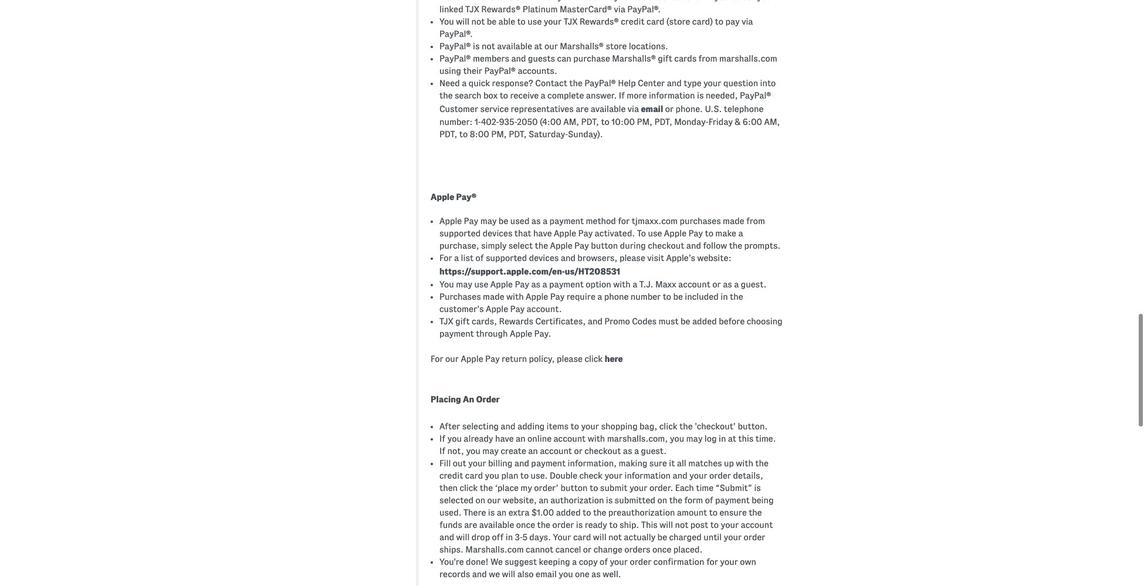Task type: describe. For each thing, give the bounding box(es) containing it.
monday-
[[674, 118, 709, 127]]

gift inside apple pay may be used as a payment method for tjmaxx.com purchases made from supported devices that have apple pay activated. to use apple pay to make a purchase, simply select the apple pay button during checkout and follow the prompts. for a list of supported devices and browsers, please visit apple's website: https://support.apple.com/en-us/ht208531 you may use apple pay as a payment option with a t.j. maxx account or as a guest. purchases made with apple pay require a phone number to be included in the customer's apple pay account. tjx gift cards, rewards certificates, and promo codes must be added before choosing payment through apple pay.
[[456, 317, 470, 326]]

be right must
[[681, 317, 690, 326]]

order down orders
[[630, 557, 652, 567]]

to left pay on the right top of the page
[[715, 17, 724, 27]]

a up before
[[734, 280, 739, 289]]

for our apple pay return policy, please click here
[[431, 354, 623, 364]]

guest. inside apple pay may be used as a payment method for tjmaxx.com purchases made from supported devices that have apple pay activated. to use apple pay to make a purchase, simply select the apple pay button during checkout and follow the prompts. for a list of supported devices and browsers, please visit apple's website: https://support.apple.com/en-us/ht208531 you may use apple pay as a payment option with a t.j. maxx account or as a guest. purchases made with apple pay require a phone number to be included in the customer's apple pay account. tjx gift cards, rewards certificates, and promo codes must be added before choosing payment through apple pay.
[[741, 280, 767, 289]]

you down already
[[466, 447, 481, 456]]

website:
[[697, 254, 732, 263]]

as right one
[[592, 570, 601, 579]]

button inside the "after selecting and adding items to your shopping bag, click the 'checkout' button. if you already have an online account with marshalls.com, you may log in at this time. if not, you may create an account or checkout as a guest. fill out your billing and payment information, making sure it all matches up with the credit card you plan to use. double check your information and your order details, then click the 'place my order' button to submit your order. each time "submit" is selected on our website, an authorization is submitted on the form of payment being used. there is an extra $1.00 added to the preauthorization amount to ensure the funds are available once the order is ready to ship. this will not post to your account and will drop off in 3-5 days. your card will not actually be charged until your order ships. marshalls.com cannot cancel or change orders once placed. you're done! we suggest keeping a copy of your order confirmation for your own records and we will also email you one as well."
[[561, 484, 588, 493]]

order up own
[[744, 533, 766, 542]]

our inside the "after selecting and adding items to your shopping bag, click the 'checkout' button. if you already have an online account with marshalls.com, you may log in at this time. if not, you may create an account or checkout as a guest. fill out your billing and payment information, making sure it all matches up with the credit card you plan to use. double check your information and your order details, then click the 'place my order' button to submit your order. each time "submit" is selected on our website, an authorization is submitted on the form of payment being used. there is an extra $1.00 added to the preauthorization amount to ensure the funds are available once the order is ready to ship. this will not post to your account and will drop off in 3-5 days. your card will not actually be charged until your order ships. marshalls.com cannot cancel or change orders once placed. you're done! we suggest keeping a copy of your order confirmation for your own records and we will also email you one as well."
[[487, 496, 501, 505]]

a right the "used"
[[543, 217, 548, 226]]

2 am, from the left
[[764, 118, 780, 127]]

apple down https://support.apple.com/en-
[[491, 280, 513, 289]]

require
[[567, 292, 596, 302]]

apple up the cards,
[[486, 305, 508, 314]]

tjx inside apple pay may be used as a payment method for tjmaxx.com purchases made from supported devices that have apple pay activated. to use apple pay to make a purchase, simply select the apple pay button during checkout and follow the prompts. for a list of supported devices and browsers, please visit apple's website: https://support.apple.com/en-us/ht208531 you may use apple pay as a payment option with a t.j. maxx account or as a guest. purchases made with apple pay require a phone number to be included in the customer's apple pay account. tjx gift cards, rewards certificates, and promo codes must be added before choosing payment through apple pay.
[[440, 317, 454, 326]]

done!
[[466, 557, 489, 567]]

help
[[618, 79, 636, 88]]

representatives
[[511, 105, 574, 114]]

the up before
[[730, 292, 743, 302]]

purchases
[[440, 292, 481, 302]]

submit
[[600, 484, 628, 493]]

billing
[[488, 459, 513, 468]]

is right there
[[488, 508, 495, 518]]

2 vertical spatial click
[[460, 484, 478, 493]]

is down submit
[[606, 496, 613, 505]]

suggest
[[505, 557, 537, 567]]

that
[[515, 229, 531, 238]]

be inside you will not be able to use your tjx rewards® credit card (store card) to pay via paypal®. paypal® is not available at our marshalls® store locations. paypal® members and guests can purchase marshalls® gift cards from marshalls.com using their paypal® accounts.
[[487, 17, 497, 27]]

authorization
[[551, 496, 604, 505]]

marshalls.com,
[[607, 434, 668, 444]]

please inside apple pay may be used as a payment method for tjmaxx.com purchases made from supported devices that have apple pay activated. to use apple pay to make a purchase, simply select the apple pay button during checkout and follow the prompts. for a list of supported devices and browsers, please visit apple's website: https://support.apple.com/en-us/ht208531 you may use apple pay as a payment option with a t.j. maxx account or as a guest. purchases made with apple pay require a phone number to be included in the customer's apple pay account. tjx gift cards, rewards certificates, and promo codes must be added before choosing payment through apple pay.
[[620, 254, 645, 263]]

an up create
[[516, 434, 526, 444]]

your up submit
[[605, 471, 623, 481]]

6:00
[[743, 118, 762, 127]]

pay down the pay®
[[464, 217, 478, 226]]

https://support.apple.com/en-
[[440, 267, 565, 276]]

phone.
[[676, 105, 703, 114]]

0 vertical spatial supported
[[440, 229, 481, 238]]

0 horizontal spatial devices
[[483, 229, 513, 238]]

my
[[521, 484, 532, 493]]

email inside the "after selecting and adding items to your shopping bag, click the 'checkout' button. if you already have an online account with marshalls.com, you may log in at this time. if not, you may create an account or checkout as a guest. fill out your billing and payment information, making sure it all matches up with the credit card you plan to use. double check your information and your order details, then click the 'place my order' button to submit your order. each time "submit" is selected on our website, an authorization is submitted on the form of payment being used. there is an extra $1.00 added to the preauthorization amount to ensure the funds are available once the order is ready to ship. this will not post to your account and will drop off in 3-5 days. your card will not actually be charged until your order ships. marshalls.com cannot cancel or change orders once placed. you're done! we suggest keeping a copy of your order confirmation for your own records and we will also email you one as well."
[[536, 570, 557, 579]]

submitted
[[615, 496, 656, 505]]

pdt, down "2050"
[[509, 130, 527, 139]]

1 on from the left
[[476, 496, 485, 505]]

shopping
[[601, 422, 638, 431]]

the left 'checkout'
[[680, 422, 693, 431]]

apple down through
[[461, 354, 483, 364]]

matches
[[689, 459, 722, 468]]

it
[[669, 459, 675, 468]]

402-
[[481, 118, 499, 127]]

list
[[461, 254, 474, 263]]

phone
[[604, 292, 629, 302]]

added inside apple pay may be used as a payment method for tjmaxx.com purchases made from supported devices that have apple pay activated. to use apple pay to make a purchase, simply select the apple pay button during checkout and follow the prompts. for a list of supported devices and browsers, please visit apple's website: https://support.apple.com/en-us/ht208531 you may use apple pay as a payment option with a t.j. maxx account or as a guest. purchases made with apple pay require a phone number to be included in the customer's apple pay account. tjx gift cards, rewards certificates, and promo codes must be added before choosing payment through apple pay.
[[692, 317, 717, 326]]

or inside or phone. u.s. telephone number: 1-402-935-2050 (4:00 am, pdt, to 10:00 pm, pdt, monday-friday & 6:00 am, pdt, to 8:00 pm, pdt, saturday-sunday).
[[665, 105, 674, 114]]

and down funds
[[440, 533, 454, 542]]

able
[[499, 17, 515, 27]]

to down maxx
[[663, 292, 671, 302]]

1 vertical spatial in
[[719, 434, 726, 444]]

account down items
[[554, 434, 586, 444]]

payment left method
[[550, 217, 584, 226]]

is left ready at right bottom
[[576, 521, 583, 530]]

may up billing
[[483, 447, 499, 456]]

payment up the use.
[[531, 459, 566, 468]]

and down create
[[515, 459, 529, 468]]

the left 'place
[[480, 484, 493, 493]]

prompts.
[[744, 241, 781, 251]]

guest. inside the "after selecting and adding items to your shopping bag, click the 'checkout' button. if you already have an online account with marshalls.com, you may log in at this time. if not, you may create an account or checkout as a guest. fill out your billing and payment information, making sure it all matches up with the credit card you plan to use. double check your information and your order details, then click the 'place my order' button to submit your order. each time "submit" is selected on our website, an authorization is submitted on the form of payment being used. there is an extra $1.00 added to the preauthorization amount to ensure the funds are available once the order is ready to ship. this will not post to your account and will drop off in 3-5 days. your card will not actually be charged until your order ships. marshalls.com cannot cancel or change orders once placed. you're done! we suggest keeping a copy of your order confirmation for your own records and we will also email you one as well."
[[641, 447, 667, 456]]

1 vertical spatial supported
[[486, 254, 527, 263]]

to down check
[[590, 484, 598, 493]]

this
[[641, 521, 658, 530]]

ensure
[[720, 508, 747, 518]]

pay down method
[[578, 229, 593, 238]]

card inside you will not be able to use your tjx rewards® credit card (store card) to pay via paypal®. paypal® is not available at our marshalls® store locations. paypal® members and guests can purchase marshalls® gift cards from marshalls.com using their paypal® accounts.
[[647, 17, 665, 27]]

apple down rewards
[[510, 329, 532, 339]]

the up complete
[[569, 79, 583, 88]]

with up phone
[[613, 280, 631, 289]]

0 horizontal spatial once
[[516, 521, 535, 530]]

credit inside you will not be able to use your tjx rewards® credit card (store card) to pay via paypal®. paypal® is not available at our marshalls® store locations. paypal® members and guests can purchase marshalls® gift cards from marshalls.com using their paypal® accounts.
[[621, 17, 645, 27]]

1 horizontal spatial of
[[600, 557, 608, 567]]

1 vertical spatial our
[[445, 354, 459, 364]]

after selecting and adding items to your shopping bag, click the 'checkout' button. if you already have an online account with marshalls.com, you may log in at this time. if not, you may create an account or checkout as a guest. fill out your billing and payment information, making sure it all matches up with the credit card you plan to use. double check your information and your order details, then click the 'place my order' button to submit your order. each time "submit" is selected on our website, an authorization is submitted on the form of payment being used. there is an extra $1.00 added to the preauthorization amount to ensure the funds are available once the order is ready to ship. this will not post to your account and will drop off in 3-5 days. your card will not actually be charged until your order ships. marshalls.com cannot cancel or change orders once placed. you're done! we suggest keeping a copy of your order confirmation for your own records and we will also email you one as well.
[[440, 422, 776, 579]]

will up ships.
[[456, 533, 470, 542]]

https://support.apple.com/en-us/ht208531 link
[[440, 267, 621, 276]]

pay
[[726, 17, 740, 27]]

1 vertical spatial use
[[648, 229, 662, 238]]

records
[[440, 570, 470, 579]]

an
[[463, 395, 474, 404]]

are inside need a quick response? contact the paypal® help center and type your question into the search box to receive a complete answer. if more information is needed, paypal® customer service representatives are available via
[[576, 105, 589, 114]]

marshalls.com
[[466, 545, 524, 555]]

a left t.j.
[[633, 280, 638, 289]]

up
[[724, 459, 734, 468]]

number:
[[440, 118, 473, 127]]

saturday-
[[529, 130, 568, 139]]

pay down https://support.apple.com/en-us/ht208531 link
[[515, 280, 529, 289]]

may left log
[[686, 434, 703, 444]]

quick
[[469, 79, 490, 88]]

as up making
[[623, 447, 632, 456]]

1 vertical spatial card
[[465, 471, 483, 481]]

will down ready at right bottom
[[593, 533, 607, 542]]

rewards
[[499, 317, 534, 326]]

a down https://support.apple.com/en-us/ht208531 link
[[543, 280, 547, 289]]

must
[[659, 317, 679, 326]]

here link
[[605, 354, 623, 364]]

or up information, in the bottom of the page
[[574, 447, 583, 456]]

1 horizontal spatial devices
[[529, 254, 559, 263]]

visit
[[647, 254, 664, 263]]

number
[[631, 292, 661, 302]]

selecting
[[462, 422, 499, 431]]

in inside apple pay may be used as a payment method for tjmaxx.com purchases made from supported devices that have apple pay activated. to use apple pay to make a purchase, simply select the apple pay button during checkout and follow the prompts. for a list of supported devices and browsers, please visit apple's website: https://support.apple.com/en-us/ht208531 you may use apple pay as a payment option with a t.j. maxx account or as a guest. purchases made with apple pay require a phone number to be included in the customer's apple pay account. tjx gift cards, rewards certificates, and promo codes must be added before choosing payment through apple pay.
[[721, 292, 728, 302]]

and down done!
[[472, 570, 487, 579]]

1 horizontal spatial once
[[653, 545, 672, 555]]

promo
[[605, 317, 630, 326]]

you up not,
[[447, 434, 462, 444]]

is inside you will not be able to use your tjx rewards® credit card (store card) to pay via paypal®. paypal® is not available at our marshalls® store locations. paypal® members and guests can purchase marshalls® gift cards from marshalls.com using their paypal® accounts.
[[473, 42, 480, 51]]

account down online
[[540, 447, 572, 456]]

not up change
[[609, 533, 622, 542]]

cannot
[[526, 545, 554, 555]]

drop
[[472, 533, 490, 542]]

to right items
[[571, 422, 579, 431]]

an down online
[[528, 447, 538, 456]]

through
[[476, 329, 508, 339]]

paypal® up answer.
[[585, 79, 616, 88]]

0 vertical spatial pm,
[[637, 118, 653, 127]]

information,
[[568, 459, 617, 468]]

after
[[440, 422, 460, 431]]

can
[[557, 54, 572, 64]]

certificates,
[[536, 317, 586, 326]]

0 vertical spatial email
[[641, 105, 663, 114]]

policy,
[[529, 354, 555, 364]]

and up us/ht208531
[[561, 254, 576, 263]]

answer.
[[586, 91, 617, 101]]

to up ready at right bottom
[[583, 508, 591, 518]]

the up the details,
[[756, 459, 769, 468]]

with up rewards
[[507, 292, 524, 302]]

funds
[[440, 521, 462, 530]]

each
[[675, 484, 694, 493]]

checkout inside the "after selecting and adding items to your shopping bag, click the 'checkout' button. if you already have an online account with marshalls.com, you may log in at this time. if not, you may create an account or checkout as a guest. fill out your billing and payment information, making sure it all matches up with the credit card you plan to use. double check your information and your order details, then click the 'place my order' button to submit your order. each time "submit" is selected on our website, an authorization is submitted on the form of payment being used. there is an extra $1.00 added to the preauthorization amount to ensure the funds are available once the order is ready to ship. this will not post to your account and will drop off in 3-5 days. your card will not actually be charged until your order ships. marshalls.com cannot cancel or change orders once placed. you're done! we suggest keeping a copy of your order confirmation for your own records and we will also email you one as well."
[[585, 447, 621, 456]]

paypal® up using
[[440, 54, 471, 64]]

your right out
[[468, 459, 486, 468]]

at inside the "after selecting and adding items to your shopping bag, click the 'checkout' button. if you already have an online account with marshalls.com, you may log in at this time. if not, you may create an account or checkout as a guest. fill out your billing and payment information, making sure it all matches up with the credit card you plan to use. double check your information and your order details, then click the 'place my order' button to submit your order. each time "submit" is selected on our website, an authorization is submitted on the form of payment being used. there is an extra $1.00 added to the preauthorization amount to ensure the funds are available once the order is ready to ship. this will not post to your account and will drop off in 3-5 days. your card will not actually be charged until your order ships. marshalls.com cannot cancel or change orders once placed. you're done! we suggest keeping a copy of your order confirmation for your own records and we will also email you one as well."
[[728, 434, 736, 444]]

2 on from the left
[[658, 496, 667, 505]]

option
[[586, 280, 611, 289]]

return
[[502, 354, 527, 364]]

2 vertical spatial use
[[474, 280, 489, 289]]

make
[[716, 229, 737, 238]]

an left extra
[[497, 508, 507, 518]]

will inside you will not be able to use your tjx rewards® credit card (store card) to pay via paypal®. paypal® is not available at our marshalls® store locations. paypal® members and guests can purchase marshalls® gift cards from marshalls.com using their paypal® accounts.
[[456, 17, 470, 27]]

post
[[691, 521, 709, 530]]

well.
[[603, 570, 621, 579]]

tjx inside you will not be able to use your tjx rewards® credit card (store card) to pay via paypal®. paypal® is not available at our marshalls® store locations. paypal® members and guests can purchase marshalls® gift cards from marshalls.com using their paypal® accounts.
[[564, 17, 578, 27]]

for inside apple pay may be used as a payment method for tjmaxx.com purchases made from supported devices that have apple pay activated. to use apple pay to make a purchase, simply select the apple pay button during checkout and follow the prompts. for a list of supported devices and browsers, please visit apple's website: https://support.apple.com/en-us/ht208531 you may use apple pay as a payment option with a t.j. maxx account or as a guest. purchases made with apple pay require a phone number to be included in the customer's apple pay account. tjx gift cards, rewards certificates, and promo codes must be added before choosing payment through apple pay.
[[618, 217, 630, 226]]

items
[[547, 422, 569, 431]]

not up charged
[[675, 521, 689, 530]]

accounts.
[[518, 66, 558, 76]]

an up $1.00
[[539, 496, 549, 505]]

button.
[[738, 422, 768, 431]]

your up time
[[690, 471, 708, 481]]

a down the option
[[598, 292, 602, 302]]

your up submitted
[[630, 484, 648, 493]]

ready
[[585, 521, 607, 530]]

1 horizontal spatial made
[[723, 217, 745, 226]]

$1.00
[[532, 508, 554, 518]]

used.
[[440, 508, 462, 518]]

your left own
[[720, 557, 738, 567]]

with up information, in the bottom of the page
[[588, 434, 605, 444]]

not up paypal®.
[[472, 17, 485, 27]]

follow
[[703, 241, 727, 251]]

your right 'until'
[[724, 533, 742, 542]]

to left 10:00
[[601, 118, 610, 127]]

the right select
[[535, 241, 548, 251]]

if inside need a quick response? contact the paypal® help center and type your question into the search box to receive a complete answer. if more information is needed, paypal® customer service representatives are available via
[[619, 91, 625, 101]]

a left list
[[454, 254, 459, 263]]

to left ensure
[[709, 508, 718, 518]]

at inside you will not be able to use your tjx rewards® credit card (store card) to pay via paypal®. paypal® is not available at our marshalls® store locations. paypal® members and guests can purchase marshalls® gift cards from marshalls.com using their paypal® accounts.
[[534, 42, 543, 51]]

as down https://support.apple.com/en-us/ht208531 link
[[531, 280, 541, 289]]

are inside the "after selecting and adding items to your shopping bag, click the 'checkout' button. if you already have an online account with marshalls.com, you may log in at this time. if not, you may create an account or checkout as a guest. fill out your billing and payment information, making sure it all matches up with the credit card you plan to use. double check your information and your order details, then click the 'place my order' button to submit your order. each time "submit" is selected on our website, an authorization is submitted on the form of payment being used. there is an extra $1.00 added to the preauthorization amount to ensure the funds are available once the order is ready to ship. this will not post to your account and will drop off in 3-5 days. your card will not actually be charged until your order ships. marshalls.com cannot cancel or change orders once placed. you're done! we suggest keeping a copy of your order confirmation for your own records and we will also email you one as well."
[[464, 521, 477, 530]]

this
[[738, 434, 754, 444]]

method
[[586, 217, 616, 226]]

of inside apple pay may be used as a payment method for tjmaxx.com purchases made from supported devices that have apple pay activated. to use apple pay to make a purchase, simply select the apple pay button during checkout and follow the prompts. for a list of supported devices and browsers, please visit apple's website: https://support.apple.com/en-us/ht208531 you may use apple pay as a payment option with a t.j. maxx account or as a guest. purchases made with apple pay require a phone number to be included in the customer's apple pay account. tjx gift cards, rewards certificates, and promo codes must be added before choosing payment through apple pay.
[[476, 254, 484, 263]]

for inside the "after selecting and adding items to your shopping bag, click the 'checkout' button. if you already have an online account with marshalls.com, you may log in at this time. if not, you may create an account or checkout as a guest. fill out your billing and payment information, making sure it all matches up with the credit card you plan to use. double check your information and your order details, then click the 'place my order' button to submit your order. each time "submit" is selected on our website, an authorization is submitted on the form of payment being used. there is an extra $1.00 added to the preauthorization amount to ensure the funds are available once the order is ready to ship. this will not post to your account and will drop off in 3-5 days. your card will not actually be charged until your order ships. marshalls.com cannot cancel or change orders once placed. you're done! we suggest keeping a copy of your order confirmation for your own records and we will also email you one as well."
[[707, 557, 718, 567]]

a right make
[[739, 229, 743, 238]]

search
[[455, 91, 482, 101]]

maxx
[[655, 280, 677, 289]]

we
[[489, 570, 500, 579]]

pdt, up sunday).
[[581, 118, 599, 127]]

pay up account.
[[550, 292, 565, 302]]

1 horizontal spatial card
[[573, 533, 591, 542]]

receive
[[510, 91, 539, 101]]

the down each
[[669, 496, 683, 505]]

a left copy
[[572, 557, 577, 567]]

one
[[575, 570, 590, 579]]

using
[[440, 66, 461, 76]]

sure
[[650, 459, 667, 468]]

activated.
[[595, 229, 635, 238]]

a up search
[[462, 79, 467, 88]]

response?
[[492, 79, 533, 88]]

apple right select
[[550, 241, 573, 251]]

marshalls.com
[[720, 54, 777, 64]]

complete
[[548, 91, 584, 101]]

account down being
[[741, 521, 773, 530]]

you down billing
[[485, 471, 499, 481]]

your left shopping
[[581, 422, 599, 431]]

pay up rewards
[[510, 305, 525, 314]]



Task type: vqa. For each thing, say whether or not it's contained in the screenshot.
the topmost the our
yes



Task type: locate. For each thing, give the bounding box(es) containing it.
0 vertical spatial via
[[742, 17, 753, 27]]

from right cards at the right top of page
[[699, 54, 718, 64]]

0 vertical spatial use
[[528, 17, 542, 27]]

you inside apple pay may be used as a payment method for tjmaxx.com purchases made from supported devices that have apple pay activated. to use apple pay to make a purchase, simply select the apple pay button during checkout and follow the prompts. for a list of supported devices and browsers, please visit apple's website: https://support.apple.com/en-us/ht208531 you may use apple pay as a payment option with a t.j. maxx account or as a guest. purchases made with apple pay require a phone number to be included in the customer's apple pay account. tjx gift cards, rewards certificates, and promo codes must be added before choosing payment through apple pay.
[[440, 280, 454, 289]]

apple up account.
[[526, 292, 548, 302]]

2 horizontal spatial click
[[660, 422, 678, 431]]

information
[[649, 91, 695, 101], [625, 471, 671, 481]]

0 horizontal spatial marshalls®
[[560, 42, 604, 51]]

our down 'place
[[487, 496, 501, 505]]

information inside need a quick response? contact the paypal® help center and type your question into the search box to receive a complete answer. if more information is needed, paypal® customer service representatives are available via
[[649, 91, 695, 101]]

not
[[472, 17, 485, 27], [482, 42, 495, 51], [675, 521, 689, 530], [609, 533, 622, 542]]

will
[[456, 17, 470, 27], [660, 521, 673, 530], [456, 533, 470, 542], [593, 533, 607, 542], [502, 570, 515, 579]]

1 am, from the left
[[564, 118, 579, 127]]

available down answer.
[[591, 105, 626, 114]]

2 vertical spatial if
[[440, 447, 446, 456]]

may up purchases
[[456, 280, 472, 289]]

charged
[[669, 533, 702, 542]]

service
[[480, 105, 509, 114]]

pm, down email link
[[637, 118, 653, 127]]

may
[[480, 217, 497, 226], [456, 280, 472, 289], [686, 434, 703, 444], [483, 447, 499, 456]]

locations.
[[629, 42, 668, 51]]

you left one
[[559, 570, 573, 579]]

your inside you will not be able to use your tjx rewards® credit card (store card) to pay via paypal®. paypal® is not available at our marshalls® store locations. paypal® members and guests can purchase marshalls® gift cards from marshalls.com using their paypal® accounts.
[[544, 17, 562, 27]]

a down marshalls.com,
[[634, 447, 639, 456]]

0 vertical spatial once
[[516, 521, 535, 530]]

apple right that
[[554, 229, 576, 238]]

click up selected
[[460, 484, 478, 493]]

0 vertical spatial click
[[585, 354, 603, 364]]

available
[[497, 42, 532, 51], [591, 105, 626, 114], [479, 521, 514, 530]]

your
[[553, 533, 571, 542]]

not,
[[447, 447, 464, 456]]

available inside you will not be able to use your tjx rewards® credit card (store card) to pay via paypal®. paypal® is not available at our marshalls® store locations. paypal® members and guests can purchase marshalls® gift cards from marshalls.com using their paypal® accounts.
[[497, 42, 532, 51]]

select
[[509, 241, 533, 251]]

placing
[[431, 395, 461, 404]]

pay up browsers, in the right top of the page
[[575, 241, 589, 251]]

on
[[476, 496, 485, 505], [658, 496, 667, 505]]

you
[[440, 17, 454, 27], [440, 280, 454, 289]]

need a quick response? contact the paypal® help center and type your question into the search box to receive a complete answer. if more information is needed, paypal® customer service representatives are available via
[[440, 79, 776, 114]]

guest.
[[741, 280, 767, 289], [641, 447, 667, 456]]

added inside the "after selecting and adding items to your shopping bag, click the 'checkout' button. if you already have an online account with marshalls.com, you may log in at this time. if not, you may create an account or checkout as a guest. fill out your billing and payment information, making sure it all matches up with the credit card you plan to use. double check your information and your order details, then click the 'place my order' button to submit your order. each time "submit" is selected on our website, an authorization is submitted on the form of payment being used. there is an extra $1.00 added to the preauthorization amount to ensure the funds are available once the order is ready to ship. this will not post to your account and will drop off in 3-5 days. your card will not actually be charged until your order ships. marshalls.com cannot cancel or change orders once placed. you're done! we suggest keeping a copy of your order confirmation for your own records and we will also email you one as well."
[[556, 508, 581, 518]]

'checkout'
[[695, 422, 736, 431]]

0 vertical spatial checkout
[[648, 241, 685, 251]]

pay
[[464, 217, 478, 226], [578, 229, 593, 238], [689, 229, 703, 238], [575, 241, 589, 251], [515, 280, 529, 289], [550, 292, 565, 302], [510, 305, 525, 314], [485, 354, 500, 364]]

to up 'until'
[[711, 521, 719, 530]]

card down out
[[465, 471, 483, 481]]

available inside the "after selecting and adding items to your shopping bag, click the 'checkout' button. if you already have an online account with marshalls.com, you may log in at this time. if not, you may create an account or checkout as a guest. fill out your billing and payment information, making sure it all matches up with the credit card you plan to use. double check your information and your order details, then click the 'place my order' button to submit your order. each time "submit" is selected on our website, an authorization is submitted on the form of payment being used. there is an extra $1.00 added to the preauthorization amount to ensure the funds are available once the order is ready to ship. this will not post to your account and will drop off in 3-5 days. your card will not actually be charged until your order ships. marshalls.com cannot cancel or change orders once placed. you're done! we suggest keeping a copy of your order confirmation for your own records and we will also email you one as well."
[[479, 521, 514, 530]]

you up all
[[670, 434, 684, 444]]

used
[[510, 217, 530, 226]]

will up paypal®.
[[456, 17, 470, 27]]

included
[[685, 292, 719, 302]]

have up create
[[495, 434, 514, 444]]

1 horizontal spatial via
[[742, 17, 753, 27]]

before
[[719, 317, 745, 326]]

credit up 'locations.'
[[621, 17, 645, 27]]

account inside apple pay may be used as a payment method for tjmaxx.com purchases made from supported devices that have apple pay activated. to use apple pay to make a purchase, simply select the apple pay button during checkout and follow the prompts. for a list of supported devices and browsers, please visit apple's website: https://support.apple.com/en-us/ht208531 you may use apple pay as a payment option with a t.j. maxx account or as a guest. purchases made with apple pay require a phone number to be included in the customer's apple pay account. tjx gift cards, rewards certificates, and promo codes must be added before choosing payment through apple pay.
[[678, 280, 711, 289]]

2 vertical spatial card
[[573, 533, 591, 542]]

may up "simply"
[[480, 217, 497, 226]]

customer
[[440, 105, 478, 114]]

is down type
[[697, 91, 704, 101]]

0 horizontal spatial am,
[[564, 118, 579, 127]]

need
[[440, 79, 460, 88]]

credit up then
[[440, 471, 463, 481]]

1 vertical spatial from
[[747, 217, 765, 226]]

you're
[[440, 557, 464, 567]]

purchases
[[680, 217, 721, 226]]

gift left cards at the right top of page
[[658, 54, 672, 64]]

or inside apple pay may be used as a payment method for tjmaxx.com purchases made from supported devices that have apple pay activated. to use apple pay to make a purchase, simply select the apple pay button during checkout and follow the prompts. for a list of supported devices and browsers, please visit apple's website: https://support.apple.com/en-us/ht208531 you may use apple pay as a payment option with a t.j. maxx account or as a guest. purchases made with apple pay require a phone number to be included in the customer's apple pay account. tjx gift cards, rewards certificates, and promo codes must be added before choosing payment through apple pay.
[[713, 280, 721, 289]]

pay®
[[456, 193, 477, 202]]

adding
[[518, 422, 545, 431]]

friday
[[709, 118, 733, 127]]

0 horizontal spatial have
[[495, 434, 514, 444]]

to left ship.
[[609, 521, 618, 530]]

0 horizontal spatial guest.
[[641, 447, 667, 456]]

apple down tjmaxx.com
[[664, 229, 687, 238]]

0 horizontal spatial checkout
[[585, 447, 621, 456]]

935-
[[499, 118, 517, 127]]

for up placing
[[431, 354, 444, 364]]

available inside need a quick response? contact the paypal® help center and type your question into the search box to receive a complete answer. if more information is needed, paypal® customer service representatives are available via
[[591, 105, 626, 114]]

time.
[[756, 434, 776, 444]]

1 horizontal spatial from
[[747, 217, 765, 226]]

via inside need a quick response? contact the paypal® help center and type your question into the search box to receive a complete answer. if more information is needed, paypal® customer service representatives are available via
[[628, 105, 639, 114]]

pdt, down number: at the top
[[440, 130, 457, 139]]

1 horizontal spatial for
[[707, 557, 718, 567]]

making
[[619, 459, 648, 468]]

or up included at right
[[713, 280, 721, 289]]

are down there
[[464, 521, 477, 530]]

0 horizontal spatial made
[[483, 292, 505, 302]]

of down time
[[705, 496, 713, 505]]

order'
[[534, 484, 559, 493]]

via inside you will not be able to use your tjx rewards® credit card (store card) to pay via paypal®. paypal® is not available at our marshalls® store locations. paypal® members and guests can purchase marshalls® gift cards from marshalls.com using their paypal® accounts.
[[742, 17, 753, 27]]

0 vertical spatial of
[[476, 254, 484, 263]]

1 horizontal spatial please
[[620, 254, 645, 263]]

1 horizontal spatial are
[[576, 105, 589, 114]]

1 horizontal spatial on
[[658, 496, 667, 505]]

from inside apple pay may be used as a payment method for tjmaxx.com purchases made from supported devices that have apple pay activated. to use apple pay to make a purchase, simply select the apple pay button during checkout and follow the prompts. for a list of supported devices and browsers, please visit apple's website: https://support.apple.com/en-us/ht208531 you may use apple pay as a payment option with a t.j. maxx account or as a guest. purchases made with apple pay require a phone number to be included in the customer's apple pay account. tjx gift cards, rewards certificates, and promo codes must be added before choosing payment through apple pay.
[[747, 217, 765, 226]]

us/ht208531
[[565, 267, 621, 276]]

pdt, down email link
[[655, 118, 672, 127]]

0 horizontal spatial for
[[618, 217, 630, 226]]

1 vertical spatial devices
[[529, 254, 559, 263]]

use
[[528, 17, 542, 27], [648, 229, 662, 238], [474, 280, 489, 289]]

guest. up "choosing"
[[741, 280, 767, 289]]

for
[[618, 217, 630, 226], [707, 557, 718, 567]]

(store
[[667, 17, 690, 27]]

online
[[528, 434, 552, 444]]

0 vertical spatial are
[[576, 105, 589, 114]]

apple pay may be used as a payment method for tjmaxx.com purchases made from supported devices that have apple pay activated. to use apple pay to make a purchase, simply select the apple pay button during checkout and follow the prompts. for a list of supported devices and browsers, please visit apple's website: https://support.apple.com/en-us/ht208531 you may use apple pay as a payment option with a t.j. maxx account or as a guest. purchases made with apple pay require a phone number to be included in the customer's apple pay account. tjx gift cards, rewards certificates, and promo codes must be added before choosing payment through apple pay.
[[440, 217, 783, 339]]

checkout inside apple pay may be used as a payment method for tjmaxx.com purchases made from supported devices that have apple pay activated. to use apple pay to make a purchase, simply select the apple pay button during checkout and follow the prompts. for a list of supported devices and browsers, please visit apple's website: https://support.apple.com/en-us/ht208531 you may use apple pay as a payment option with a t.j. maxx account or as a guest. purchases made with apple pay require a phone number to be included in the customer's apple pay account. tjx gift cards, rewards certificates, and promo codes must be added before choosing payment through apple pay.
[[648, 241, 685, 251]]

being
[[752, 496, 774, 505]]

am, up sunday).
[[564, 118, 579, 127]]

1 vertical spatial made
[[483, 292, 505, 302]]

out
[[453, 459, 466, 468]]

have inside apple pay may be used as a payment method for tjmaxx.com purchases made from supported devices that have apple pay activated. to use apple pay to make a purchase, simply select the apple pay button during checkout and follow the prompts. for a list of supported devices and browsers, please visit apple's website: https://support.apple.com/en-us/ht208531 you may use apple pay as a payment option with a t.j. maxx account or as a guest. purchases made with apple pay require a phone number to be included in the customer's apple pay account. tjx gift cards, rewards certificates, and promo codes must be added before choosing payment through apple pay.
[[533, 229, 552, 238]]

with up the details,
[[736, 459, 754, 468]]

your inside need a quick response? contact the paypal® help center and type your question into the search box to receive a complete answer. if more information is needed, paypal® customer service representatives are available via
[[704, 79, 722, 88]]

0 horizontal spatial credit
[[440, 471, 463, 481]]

2 vertical spatial in
[[506, 533, 513, 542]]

0 horizontal spatial click
[[460, 484, 478, 493]]

sunday).
[[568, 130, 603, 139]]

0 vertical spatial gift
[[658, 54, 672, 64]]

guest. up sure
[[641, 447, 667, 456]]

2 vertical spatial our
[[487, 496, 501, 505]]

0 horizontal spatial via
[[628, 105, 639, 114]]

1 vertical spatial have
[[495, 434, 514, 444]]

not up members on the top of the page
[[482, 42, 495, 51]]

information inside the "after selecting and adding items to your shopping bag, click the 'checkout' button. if you already have an online account with marshalls.com, you may log in at this time. if not, you may create an account or checkout as a guest. fill out your billing and payment information, making sure it all matches up with the credit card you plan to use. double check your information and your order details, then click the 'place my order' button to submit your order. each time "submit" is selected on our website, an authorization is submitted on the form of payment being used. there is an extra $1.00 added to the preauthorization amount to ensure the funds are available once the order is ready to ship. this will not post to your account and will drop off in 3-5 days. your card will not actually be charged until your order ships. marshalls.com cannot cancel or change orders once placed. you're done! we suggest keeping a copy of your order confirmation for your own records and we will also email you one as well."
[[625, 471, 671, 481]]

1 vertical spatial checkout
[[585, 447, 621, 456]]

log
[[705, 434, 717, 444]]

1 vertical spatial available
[[591, 105, 626, 114]]

use right able
[[528, 17, 542, 27]]

in right log
[[719, 434, 726, 444]]

email
[[641, 105, 663, 114], [536, 570, 557, 579]]

apple pay®
[[431, 193, 477, 202]]

you inside you will not be able to use your tjx rewards® credit card (store card) to pay via paypal®. paypal® is not available at our marshalls® store locations. paypal® members and guests can purchase marshalls® gift cards from marshalls.com using their paypal® accounts.
[[440, 17, 454, 27]]

have
[[533, 229, 552, 238], [495, 434, 514, 444]]

1 vertical spatial you
[[440, 280, 454, 289]]

at
[[534, 42, 543, 51], [728, 434, 736, 444]]

website,
[[503, 496, 537, 505]]

and left type
[[667, 79, 682, 88]]

1 vertical spatial for
[[431, 354, 444, 364]]

bag,
[[640, 422, 658, 431]]

use inside you will not be able to use your tjx rewards® credit card (store card) to pay via paypal®. paypal® is not available at our marshalls® store locations. paypal® members and guests can purchase marshalls® gift cards from marshalls.com using their paypal® accounts.
[[528, 17, 542, 27]]

1 vertical spatial for
[[707, 557, 718, 567]]

gift inside you will not be able to use your tjx rewards® credit card (store card) to pay via paypal®. paypal® is not available at our marshalls® store locations. paypal® members and guests can purchase marshalls® gift cards from marshalls.com using their paypal® accounts.
[[658, 54, 672, 64]]

0 vertical spatial please
[[620, 254, 645, 263]]

apple down apple pay®
[[440, 217, 462, 226]]

supported
[[440, 229, 481, 238], [486, 254, 527, 263]]

type
[[684, 79, 702, 88]]

purchase,
[[440, 241, 479, 251]]

1 horizontal spatial pm,
[[637, 118, 653, 127]]

0 vertical spatial marshalls®
[[560, 42, 604, 51]]

t.j.
[[639, 280, 653, 289]]

2 vertical spatial of
[[600, 557, 608, 567]]

will right the we
[[502, 570, 515, 579]]

choosing
[[747, 317, 783, 326]]

account.
[[527, 305, 562, 314]]

card down ready at right bottom
[[573, 533, 591, 542]]

extra
[[509, 508, 530, 518]]

1 horizontal spatial button
[[591, 241, 618, 251]]

as right the "used"
[[532, 217, 541, 226]]

off
[[492, 533, 504, 542]]

1 vertical spatial credit
[[440, 471, 463, 481]]

0 horizontal spatial added
[[556, 508, 581, 518]]

or right email link
[[665, 105, 674, 114]]

0 vertical spatial at
[[534, 42, 543, 51]]

for inside apple pay may be used as a payment method for tjmaxx.com purchases made from supported devices that have apple pay activated. to use apple pay to make a purchase, simply select the apple pay button during checkout and follow the prompts. for a list of supported devices and browsers, please visit apple's website: https://support.apple.com/en-us/ht208531 you may use apple pay as a payment option with a t.j. maxx account or as a guest. purchases made with apple pay require a phone number to be included in the customer's apple pay account. tjx gift cards, rewards certificates, and promo codes must be added before choosing payment through apple pay.
[[440, 254, 452, 263]]

days.
[[530, 533, 551, 542]]

and up apple's
[[687, 241, 701, 251]]

1 vertical spatial pm,
[[491, 130, 507, 139]]

button inside apple pay may be used as a payment method for tjmaxx.com purchases made from supported devices that have apple pay activated. to use apple pay to make a purchase, simply select the apple pay button during checkout and follow the prompts. for a list of supported devices and browsers, please visit apple's website: https://support.apple.com/en-us/ht208531 you may use apple pay as a payment option with a t.j. maxx account or as a guest. purchases made with apple pay require a phone number to be included in the customer's apple pay account. tjx gift cards, rewards certificates, and promo codes must be added before choosing payment through apple pay.
[[591, 241, 618, 251]]

1 vertical spatial are
[[464, 521, 477, 530]]

if down after
[[440, 434, 446, 444]]

information down sure
[[625, 471, 671, 481]]

1 vertical spatial click
[[660, 422, 678, 431]]

added down included at right
[[692, 317, 717, 326]]

(4:00
[[540, 118, 562, 127]]

plan
[[501, 471, 518, 481]]

already
[[464, 434, 493, 444]]

0 vertical spatial card
[[647, 17, 665, 27]]

order
[[476, 395, 500, 404]]

am, right 6:00
[[764, 118, 780, 127]]

1 vertical spatial button
[[561, 484, 588, 493]]

0 horizontal spatial email
[[536, 570, 557, 579]]

0 vertical spatial for
[[618, 217, 630, 226]]

gift down the customer's
[[456, 317, 470, 326]]

pdt,
[[581, 118, 599, 127], [655, 118, 672, 127], [440, 130, 457, 139], [509, 130, 527, 139]]

1 horizontal spatial have
[[533, 229, 552, 238]]

paypal®.
[[440, 30, 473, 39]]

2 horizontal spatial of
[[705, 496, 713, 505]]

the down $1.00
[[537, 521, 550, 530]]

and inside you will not be able to use your tjx rewards® credit card (store card) to pay via paypal®. paypal® is not available at our marshalls® store locations. paypal® members and guests can purchase marshalls® gift cards from marshalls.com using their paypal® accounts.
[[511, 54, 526, 64]]

be inside the "after selecting and adding items to your shopping bag, click the 'checkout' button. if you already have an online account with marshalls.com, you may log in at this time. if not, you may create an account or checkout as a guest. fill out your billing and payment information, making sure it all matches up with the credit card you plan to use. double check your information and your order details, then click the 'place my order' button to submit your order. each time "submit" is selected on our website, an authorization is submitted on the form of payment being used. there is an extra $1.00 added to the preauthorization amount to ensure the funds are available once the order is ready to ship. this will not post to your account and will drop off in 3-5 days. your card will not actually be charged until your order ships. marshalls.com cannot cancel or change orders once placed. you're done! we suggest keeping a copy of your order confirmation for your own records and we will also email you one as well."
[[658, 533, 667, 542]]

you will not be able to use your tjx rewards® credit card (store card) to pay via paypal®. paypal® is not available at our marshalls® store locations. paypal® members and guests can purchase marshalls® gift cards from marshalls.com using their paypal® accounts.
[[440, 17, 777, 76]]

1 horizontal spatial guest.
[[741, 280, 767, 289]]

am,
[[564, 118, 579, 127], [764, 118, 780, 127]]

1 horizontal spatial click
[[585, 354, 603, 364]]

payment up ensure
[[715, 496, 750, 505]]

via right pay on the right top of the page
[[742, 17, 753, 27]]

confirmation
[[654, 557, 705, 567]]

pay left return
[[485, 354, 500, 364]]

selected
[[440, 496, 474, 505]]

purchase
[[574, 54, 610, 64]]

we
[[491, 557, 503, 567]]

email down more on the top
[[641, 105, 663, 114]]

1 vertical spatial once
[[653, 545, 672, 555]]

our inside you will not be able to use your tjx rewards® credit card (store card) to pay via paypal®. paypal® is not available at our marshalls® store locations. paypal® members and guests can purchase marshalls® gift cards from marshalls.com using their paypal® accounts.
[[545, 42, 558, 51]]

into
[[760, 79, 776, 88]]

1 horizontal spatial our
[[487, 496, 501, 505]]

1 vertical spatial information
[[625, 471, 671, 481]]

1 vertical spatial added
[[556, 508, 581, 518]]

the down need
[[440, 91, 453, 101]]

1 horizontal spatial supported
[[486, 254, 527, 263]]

you up paypal®.
[[440, 17, 454, 27]]

here
[[605, 354, 623, 364]]

1 vertical spatial of
[[705, 496, 713, 505]]

0 vertical spatial have
[[533, 229, 552, 238]]

1 horizontal spatial am,
[[764, 118, 780, 127]]

0 vertical spatial for
[[440, 254, 452, 263]]

your down ensure
[[721, 521, 739, 530]]

to down number: at the top
[[459, 130, 468, 139]]

0 horizontal spatial of
[[476, 254, 484, 263]]

a
[[462, 79, 467, 88], [541, 91, 546, 101], [543, 217, 548, 226], [739, 229, 743, 238], [454, 254, 459, 263], [543, 280, 547, 289], [633, 280, 638, 289], [734, 280, 739, 289], [598, 292, 602, 302], [634, 447, 639, 456], [572, 557, 577, 567]]

to
[[637, 229, 646, 238]]

1 vertical spatial via
[[628, 105, 639, 114]]

from inside you will not be able to use your tjx rewards® credit card (store card) to pay via paypal®. paypal® is not available at our marshalls® store locations. paypal® members and guests can purchase marshalls® gift cards from marshalls.com using their paypal® accounts.
[[699, 54, 718, 64]]

1 vertical spatial if
[[440, 434, 446, 444]]

please right policy, on the left bottom of page
[[557, 354, 583, 364]]

0 horizontal spatial gift
[[456, 317, 470, 326]]

gift
[[658, 54, 672, 64], [456, 317, 470, 326]]

0 vertical spatial guest.
[[741, 280, 767, 289]]

to inside need a quick response? contact the paypal® help center and type your question into the search box to receive a complete answer. if more information is needed, paypal® customer service representatives are available via
[[500, 91, 508, 101]]

and inside need a quick response? contact the paypal® help center and type your question into the search box to receive a complete answer. if more information is needed, paypal® customer service representatives are available via
[[667, 79, 682, 88]]

0 horizontal spatial card
[[465, 471, 483, 481]]

as down website:
[[723, 280, 732, 289]]

1 you from the top
[[440, 17, 454, 27]]

tjx left rewards®
[[564, 17, 578, 27]]

ship.
[[620, 521, 639, 530]]

for down 'until'
[[707, 557, 718, 567]]

1 horizontal spatial at
[[728, 434, 736, 444]]

change
[[594, 545, 623, 555]]

have right that
[[533, 229, 552, 238]]

are
[[576, 105, 589, 114], [464, 521, 477, 530]]

order up "your" at the bottom left
[[552, 521, 574, 530]]

1 vertical spatial please
[[557, 354, 583, 364]]

your up needed,
[[704, 79, 722, 88]]

check
[[580, 471, 603, 481]]

and left promo
[[588, 317, 603, 326]]

have inside the "after selecting and adding items to your shopping bag, click the 'checkout' button. if you already have an online account with marshalls.com, you may log in at this time. if not, you may create an account or checkout as a guest. fill out your billing and payment information, making sure it all matches up with the credit card you plan to use. double check your information and your order details, then click the 'place my order' button to submit your order. each time "submit" is selected on our website, an authorization is submitted on the form of payment being used. there is an extra $1.00 added to the preauthorization amount to ensure the funds are available once the order is ready to ship. this will not post to your account and will drop off in 3-5 days. your card will not actually be charged until your order ships. marshalls.com cannot cancel or change orders once placed. you're done! we suggest keeping a copy of your order confirmation for your own records and we will also email you one as well."
[[495, 434, 514, 444]]

0 vertical spatial added
[[692, 317, 717, 326]]

your
[[544, 17, 562, 27], [704, 79, 722, 88], [581, 422, 599, 431], [468, 459, 486, 468], [605, 471, 623, 481], [690, 471, 708, 481], [630, 484, 648, 493], [721, 521, 739, 530], [724, 533, 742, 542], [610, 557, 628, 567], [720, 557, 738, 567]]

2 horizontal spatial our
[[545, 42, 558, 51]]

once up the 'confirmation' at right
[[653, 545, 672, 555]]

ships.
[[440, 545, 464, 555]]

0 vertical spatial information
[[649, 91, 695, 101]]

and up accounts.
[[511, 54, 526, 64]]

you up purchases
[[440, 280, 454, 289]]

be down maxx
[[673, 292, 683, 302]]

to up follow
[[705, 229, 714, 238]]

0 horizontal spatial pm,
[[491, 130, 507, 139]]

use up purchases
[[474, 280, 489, 289]]

0 vertical spatial you
[[440, 17, 454, 27]]

the up ready at right bottom
[[593, 508, 607, 518]]

is inside need a quick response? contact the paypal® help center and type your question into the search box to receive a complete answer. if more information is needed, paypal® customer service representatives are available via
[[697, 91, 704, 101]]

0 horizontal spatial please
[[557, 354, 583, 364]]

1 horizontal spatial marshalls®
[[612, 54, 656, 64]]

pm,
[[637, 118, 653, 127], [491, 130, 507, 139]]

the down being
[[749, 508, 762, 518]]

0 vertical spatial from
[[699, 54, 718, 64]]

payment down the customer's
[[440, 329, 474, 339]]

0 horizontal spatial supported
[[440, 229, 481, 238]]

0 horizontal spatial our
[[445, 354, 459, 364]]

0 horizontal spatial at
[[534, 42, 543, 51]]

card left (store
[[647, 17, 665, 27]]

1 horizontal spatial added
[[692, 317, 717, 326]]

order down up
[[710, 471, 731, 481]]

0 vertical spatial devices
[[483, 229, 513, 238]]

1 horizontal spatial gift
[[658, 54, 672, 64]]

1 vertical spatial at
[[728, 434, 736, 444]]

all
[[677, 459, 687, 468]]

2 you from the top
[[440, 280, 454, 289]]

0 vertical spatial button
[[591, 241, 618, 251]]

use.
[[531, 471, 548, 481]]

0 horizontal spatial from
[[699, 54, 718, 64]]

credit inside the "after selecting and adding items to your shopping bag, click the 'checkout' button. if you already have an online account with marshalls.com, you may log in at this time. if not, you may create an account or checkout as a guest. fill out your billing and payment information, making sure it all matches up with the credit card you plan to use. double check your information and your order details, then click the 'place my order' button to submit your order. each time "submit" is selected on our website, an authorization is submitted on the form of payment being used. there is an extra $1.00 added to the preauthorization amount to ensure the funds are available once the order is ready to ship. this will not post to your account and will drop off in 3-5 days. your card will not actually be charged until your order ships. marshalls.com cannot cancel or change orders once placed. you're done! we suggest keeping a copy of your order confirmation for your own records and we will also email you one as well."
[[440, 471, 463, 481]]

for down purchase,
[[440, 254, 452, 263]]

once
[[516, 521, 535, 530], [653, 545, 672, 555]]

devices up https://support.apple.com/en-us/ht208531 link
[[529, 254, 559, 263]]

0 vertical spatial our
[[545, 42, 558, 51]]

u.s.
[[705, 105, 722, 114]]

1 horizontal spatial credit
[[621, 17, 645, 27]]



